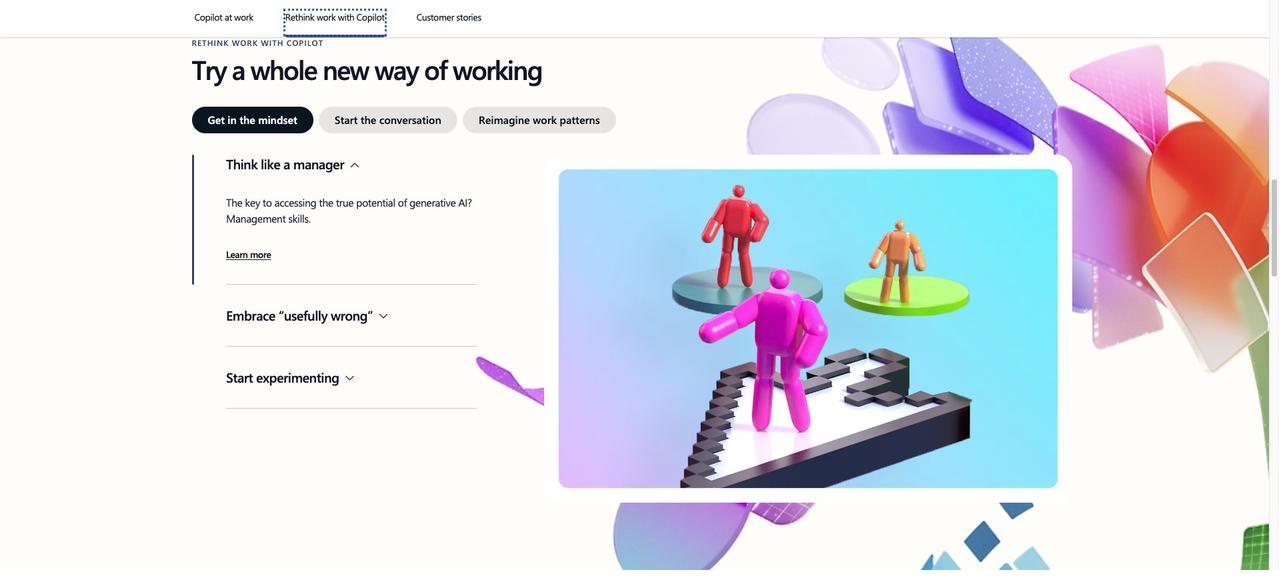 Task type: describe. For each thing, give the bounding box(es) containing it.
whole
[[251, 51, 317, 87]]

new
[[323, 51, 369, 87]]

a
[[232, 51, 245, 87]]

rethink work with copilot image
[[285, 35, 385, 37]]

try
[[192, 51, 226, 87]]

of
[[424, 51, 447, 87]]

learn more
[[226, 248, 271, 261]]

an image showing animated character image
[[544, 155, 1072, 503]]



Task type: locate. For each thing, give the bounding box(es) containing it.
way
[[375, 51, 418, 87]]

tab list
[[192, 107, 1072, 133]]

working
[[453, 51, 542, 87]]

more
[[250, 248, 271, 261]]

learn more link
[[226, 248, 271, 263]]

learn
[[226, 248, 248, 261]]

try a whole new way of working
[[192, 51, 542, 87]]



Task type: vqa. For each thing, say whether or not it's contained in the screenshot.
Surface Pro 9 for Business "Surface"
no



